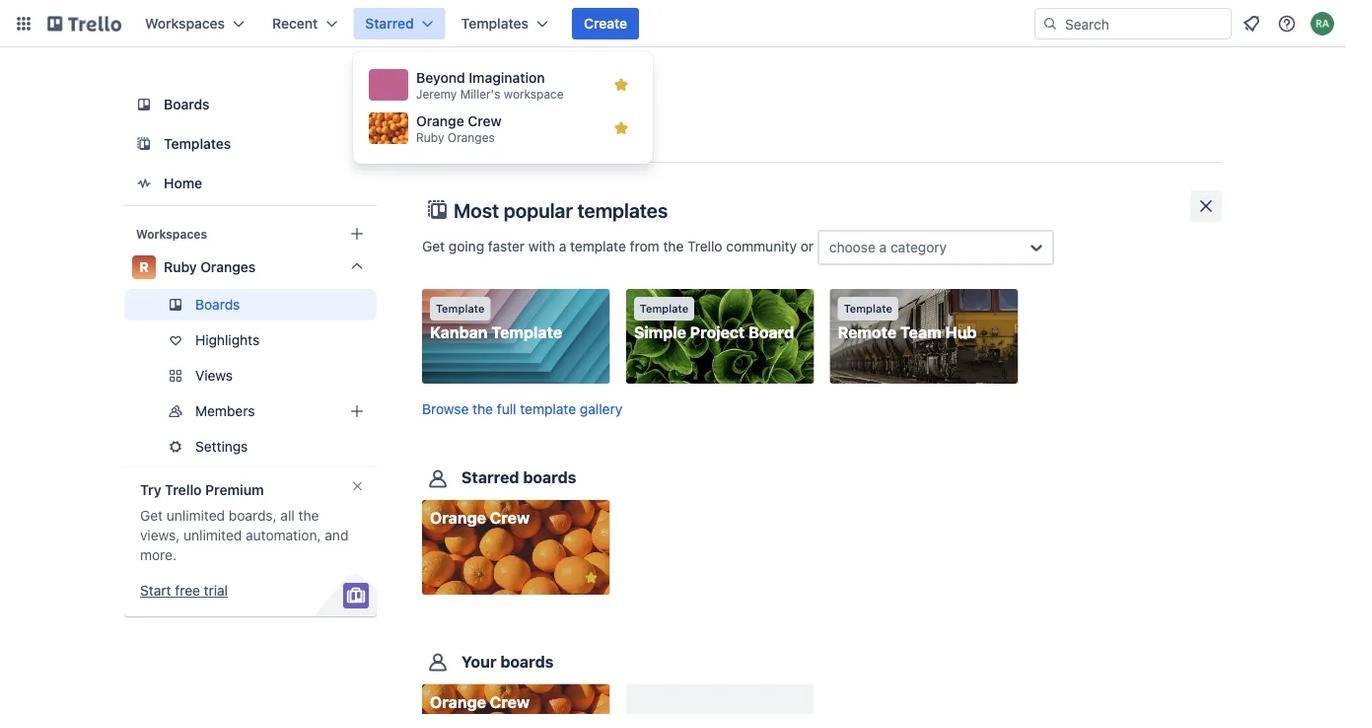 Task type: describe. For each thing, give the bounding box(es) containing it.
most
[[454, 198, 499, 221]]

2 vertical spatial crew
[[490, 692, 530, 711]]

back to home image
[[47, 8, 121, 39]]

starred button
[[353, 8, 446, 39]]

members link
[[124, 396, 377, 427]]

settings link
[[124, 431, 377, 463]]

category
[[891, 239, 947, 256]]

templates button
[[450, 8, 560, 39]]

start
[[140, 583, 171, 599]]

popular
[[504, 198, 573, 221]]

0 vertical spatial ruby
[[477, 94, 524, 117]]

home
[[164, 175, 202, 191]]

starred icon image for imagination
[[614, 77, 629, 93]]

start free trial button
[[140, 581, 228, 601]]

2 orange crew link from the top
[[422, 684, 610, 714]]

free
[[175, 583, 200, 599]]

1 vertical spatial r
[[139, 259, 149, 275]]

boards for your boards
[[500, 652, 554, 671]]

add image
[[345, 400, 369, 423]]

0 vertical spatial get
[[422, 238, 445, 254]]

try trello premium get unlimited boards, all the views, unlimited automation, and more.
[[140, 482, 349, 563]]

home link
[[124, 166, 377, 201]]

create a workspace image
[[345, 222, 369, 246]]

2 vertical spatial oranges
[[200, 259, 256, 275]]

the for get going faster with a template from the trello community or
[[663, 238, 684, 254]]

browse the full template gallery
[[422, 401, 623, 418]]

template for kanban
[[436, 302, 485, 315]]

ruby inside the orange crew ruby oranges
[[416, 130, 444, 144]]

create button
[[572, 8, 639, 39]]

views
[[195, 367, 233, 384]]

faster
[[488, 238, 525, 254]]

choose a category
[[829, 239, 947, 256]]

ruby anderson (rubyanderson7) image
[[1311, 12, 1335, 36]]

0 horizontal spatial a
[[559, 238, 567, 254]]

trello inside "try trello premium get unlimited boards, all the views, unlimited automation, and more."
[[165, 482, 202, 498]]

1 vertical spatial orange
[[430, 509, 486, 528]]

boards for second 'boards' link
[[195, 296, 240, 313]]

0 vertical spatial template
[[570, 238, 626, 254]]

with
[[529, 238, 555, 254]]

workspaces inside dropdown button
[[145, 15, 225, 32]]

1 boards link from the top
[[124, 87, 377, 122]]

get going faster with a template from the trello community or
[[422, 238, 818, 254]]

or
[[801, 238, 814, 254]]

recent button
[[260, 8, 350, 39]]

1 vertical spatial templates
[[164, 136, 231, 152]]

open information menu image
[[1278, 14, 1297, 34]]

orange inside the orange crew ruby oranges
[[416, 113, 464, 129]]

simple
[[634, 323, 687, 342]]

try
[[140, 482, 161, 498]]

and
[[325, 527, 349, 544]]

going
[[449, 238, 484, 254]]

your boards
[[462, 652, 554, 671]]

1 orange crew from the top
[[430, 509, 530, 528]]

board
[[749, 323, 794, 342]]

beyond
[[416, 70, 465, 86]]

crew inside the orange crew ruby oranges
[[468, 113, 502, 129]]

boards,
[[229, 508, 277, 524]]

more.
[[140, 547, 177, 563]]

primary element
[[0, 0, 1347, 47]]

project
[[690, 323, 745, 342]]

gallery
[[580, 401, 623, 418]]



Task type: locate. For each thing, give the bounding box(es) containing it.
template board image
[[132, 132, 156, 156]]

from
[[630, 238, 660, 254]]

oranges up the private
[[528, 94, 605, 117]]

hub
[[946, 323, 977, 342]]

templates inside popup button
[[461, 15, 529, 32]]

automation,
[[246, 527, 321, 544]]

0 vertical spatial the
[[663, 238, 684, 254]]

choose
[[829, 239, 876, 256]]

r button
[[408, 87, 468, 146]]

1 vertical spatial boards
[[500, 652, 554, 671]]

2 horizontal spatial the
[[663, 238, 684, 254]]

workspace
[[504, 87, 564, 101]]

orange down jeremy
[[416, 113, 464, 129]]

miller's
[[460, 87, 501, 101]]

full
[[497, 401, 516, 418]]

2 boards link from the top
[[124, 289, 377, 321]]

starred
[[365, 15, 414, 32], [462, 468, 519, 487]]

r down beyond
[[427, 96, 449, 137]]

1 horizontal spatial ruby oranges
[[477, 94, 605, 117]]

boards right board icon
[[164, 96, 210, 112]]

0 horizontal spatial starred
[[365, 15, 414, 32]]

boards
[[164, 96, 210, 112], [195, 296, 240, 313]]

orange crew link down "your boards" at the left of the page
[[422, 684, 610, 714]]

oranges
[[528, 94, 605, 117], [448, 130, 495, 144], [200, 259, 256, 275]]

orange down starred boards on the bottom
[[430, 509, 486, 528]]

search image
[[1043, 16, 1059, 32]]

0 notifications image
[[1240, 12, 1264, 36]]

board image
[[132, 93, 156, 116]]

views link
[[124, 360, 377, 392]]

template for simple
[[640, 302, 689, 315]]

unlimited up the 'views,'
[[167, 508, 225, 524]]

boards for 1st 'boards' link
[[164, 96, 210, 112]]

1 vertical spatial get
[[140, 508, 163, 524]]

starred icon image down create button
[[614, 77, 629, 93]]

unlimited
[[167, 508, 225, 524], [184, 527, 242, 544]]

0 vertical spatial trello
[[688, 238, 723, 254]]

the left full
[[473, 401, 493, 418]]

orange down your
[[430, 692, 486, 711]]

click to unstar this board. it will be removed from your starred list. image
[[583, 569, 600, 587]]

starred for starred boards
[[462, 468, 519, 487]]

settings
[[195, 439, 248, 455]]

1 horizontal spatial starred
[[462, 468, 519, 487]]

0 vertical spatial boards link
[[124, 87, 377, 122]]

template for remote
[[844, 302, 893, 315]]

0 vertical spatial ruby oranges
[[477, 94, 605, 117]]

starred icon image
[[614, 77, 629, 93], [614, 120, 629, 136]]

0 horizontal spatial the
[[298, 508, 319, 524]]

all
[[281, 508, 295, 524]]

2 vertical spatial the
[[298, 508, 319, 524]]

0 vertical spatial templates
[[461, 15, 529, 32]]

2 starred icon image from the top
[[614, 120, 629, 136]]

crew down miller's
[[468, 113, 502, 129]]

template inside template simple project board
[[640, 302, 689, 315]]

1 horizontal spatial a
[[880, 239, 887, 256]]

highlights
[[195, 332, 260, 348]]

boards link up highlights link
[[124, 289, 377, 321]]

0 horizontal spatial ruby oranges
[[164, 259, 256, 275]]

1 vertical spatial boards link
[[124, 289, 377, 321]]

1 vertical spatial trello
[[165, 482, 202, 498]]

0 vertical spatial orange crew link
[[422, 500, 610, 595]]

jeremy
[[416, 87, 457, 101]]

r
[[427, 96, 449, 137], [139, 259, 149, 275]]

workspaces button
[[133, 8, 257, 39]]

orange crew link
[[422, 500, 610, 595], [422, 684, 610, 714]]

get left the going
[[422, 238, 445, 254]]

template simple project board
[[634, 302, 794, 342]]

recent
[[272, 15, 318, 32]]

1 vertical spatial oranges
[[448, 130, 495, 144]]

browse the full template gallery link
[[422, 401, 623, 418]]

1 vertical spatial orange crew link
[[422, 684, 610, 714]]

0 horizontal spatial oranges
[[200, 259, 256, 275]]

ruby oranges
[[477, 94, 605, 117], [164, 259, 256, 275]]

0 vertical spatial orange crew
[[430, 509, 530, 528]]

get
[[422, 238, 445, 254], [140, 508, 163, 524]]

2 horizontal spatial ruby
[[477, 94, 524, 117]]

1 vertical spatial orange crew
[[430, 692, 530, 711]]

0 horizontal spatial ruby
[[164, 259, 197, 275]]

kanban
[[430, 323, 488, 342]]

remote
[[838, 323, 897, 342]]

0 vertical spatial unlimited
[[167, 508, 225, 524]]

orange crew link down starred boards on the bottom
[[422, 500, 610, 595]]

0 horizontal spatial trello
[[165, 482, 202, 498]]

0 vertical spatial boards
[[523, 468, 577, 487]]

oranges down miller's
[[448, 130, 495, 144]]

starred for starred
[[365, 15, 414, 32]]

starred icon image up 'templates'
[[614, 120, 629, 136]]

workspaces up board icon
[[145, 15, 225, 32]]

the right all
[[298, 508, 319, 524]]

the right from
[[663, 238, 684, 254]]

team
[[901, 323, 942, 342]]

boards link
[[124, 87, 377, 122], [124, 289, 377, 321]]

1 horizontal spatial get
[[422, 238, 445, 254]]

starred down full
[[462, 468, 519, 487]]

2 vertical spatial orange
[[430, 692, 486, 711]]

your
[[462, 652, 497, 671]]

highlights link
[[124, 325, 377, 356]]

starred boards
[[462, 468, 577, 487]]

crew down "your boards" at the left of the page
[[490, 692, 530, 711]]

template right kanban
[[492, 323, 562, 342]]

boards link up templates link
[[124, 87, 377, 122]]

template up kanban
[[436, 302, 485, 315]]

template
[[570, 238, 626, 254], [520, 401, 576, 418]]

0 vertical spatial oranges
[[528, 94, 605, 117]]

0 vertical spatial orange
[[416, 113, 464, 129]]

2 orange crew from the top
[[430, 692, 530, 711]]

0 vertical spatial crew
[[468, 113, 502, 129]]

the
[[663, 238, 684, 254], [473, 401, 493, 418], [298, 508, 319, 524]]

template up simple in the top of the page
[[640, 302, 689, 315]]

1 vertical spatial starred icon image
[[614, 120, 629, 136]]

crew down starred boards on the bottom
[[490, 509, 530, 528]]

the for try trello premium get unlimited boards, all the views, unlimited automation, and more.
[[298, 508, 319, 524]]

oranges up highlights
[[200, 259, 256, 275]]

0 horizontal spatial templates
[[164, 136, 231, 152]]

most popular templates
[[454, 198, 668, 221]]

beyond imagination jeremy miller's workspace
[[416, 70, 564, 101]]

templates
[[578, 198, 668, 221]]

ruby up the private
[[477, 94, 524, 117]]

0 horizontal spatial r
[[139, 259, 149, 275]]

boards
[[523, 468, 577, 487], [500, 652, 554, 671]]

1 vertical spatial ruby
[[416, 130, 444, 144]]

1 vertical spatial crew
[[490, 509, 530, 528]]

1 starred icon image from the top
[[614, 77, 629, 93]]

2 horizontal spatial oranges
[[528, 94, 605, 117]]

boards down browse the full template gallery
[[523, 468, 577, 487]]

orange crew ruby oranges
[[416, 113, 502, 144]]

workspaces down home
[[136, 227, 207, 241]]

template right full
[[520, 401, 576, 418]]

r inside button
[[427, 96, 449, 137]]

2 vertical spatial ruby
[[164, 259, 197, 275]]

home image
[[132, 172, 156, 195]]

template
[[436, 302, 485, 315], [640, 302, 689, 315], [844, 302, 893, 315], [492, 323, 562, 342]]

trello left community in the top of the page
[[688, 238, 723, 254]]

template remote team hub
[[838, 302, 977, 342]]

1 vertical spatial the
[[473, 401, 493, 418]]

orange crew
[[430, 509, 530, 528], [430, 692, 530, 711]]

ruby oranges up highlights
[[164, 259, 256, 275]]

1 vertical spatial template
[[520, 401, 576, 418]]

ruby down home
[[164, 259, 197, 275]]

0 vertical spatial workspaces
[[145, 15, 225, 32]]

start free trial
[[140, 583, 228, 599]]

boards for starred boards
[[523, 468, 577, 487]]

template inside template remote team hub
[[844, 302, 893, 315]]

the inside "try trello premium get unlimited boards, all the views, unlimited automation, and more."
[[298, 508, 319, 524]]

1 horizontal spatial trello
[[688, 238, 723, 254]]

1 vertical spatial workspaces
[[136, 227, 207, 241]]

1 vertical spatial boards
[[195, 296, 240, 313]]

a right choose
[[880, 239, 887, 256]]

oranges inside the orange crew ruby oranges
[[448, 130, 495, 144]]

template down 'templates'
[[570, 238, 626, 254]]

1 horizontal spatial templates
[[461, 15, 529, 32]]

trello right try
[[165, 482, 202, 498]]

orange
[[416, 113, 464, 129], [430, 509, 486, 528], [430, 692, 486, 711]]

a
[[559, 238, 567, 254], [880, 239, 887, 256]]

orange crew down your
[[430, 692, 530, 711]]

0 vertical spatial boards
[[164, 96, 210, 112]]

r down home icon
[[139, 259, 149, 275]]

starred icon image for crew
[[614, 120, 629, 136]]

0 vertical spatial starred
[[365, 15, 414, 32]]

switch to… image
[[14, 14, 34, 34]]

templates
[[461, 15, 529, 32], [164, 136, 231, 152]]

trial
[[204, 583, 228, 599]]

1 vertical spatial ruby oranges
[[164, 259, 256, 275]]

ruby oranges up the private
[[477, 94, 605, 117]]

private
[[497, 122, 536, 136]]

a right with
[[559, 238, 567, 254]]

premium
[[205, 482, 264, 498]]

0 horizontal spatial get
[[140, 508, 163, 524]]

template up remote
[[844, 302, 893, 315]]

template kanban template
[[430, 302, 562, 342]]

1 orange crew link from the top
[[422, 500, 610, 595]]

orange crew down starred boards on the bottom
[[430, 509, 530, 528]]

unlimited down the boards,
[[184, 527, 242, 544]]

imagination
[[469, 70, 545, 86]]

views,
[[140, 527, 180, 544]]

0 vertical spatial r
[[427, 96, 449, 137]]

boards up highlights
[[195, 296, 240, 313]]

boards right your
[[500, 652, 554, 671]]

ruby down jeremy
[[416, 130, 444, 144]]

Search field
[[1059, 9, 1231, 38]]

trello
[[688, 238, 723, 254], [165, 482, 202, 498]]

templates up home
[[164, 136, 231, 152]]

0 vertical spatial starred icon image
[[614, 77, 629, 93]]

1 horizontal spatial oranges
[[448, 130, 495, 144]]

create
[[584, 15, 628, 32]]

1 horizontal spatial the
[[473, 401, 493, 418]]

get inside "try trello premium get unlimited boards, all the views, unlimited automation, and more."
[[140, 508, 163, 524]]

workspaces
[[145, 15, 225, 32], [136, 227, 207, 241]]

1 horizontal spatial ruby
[[416, 130, 444, 144]]

1 vertical spatial unlimited
[[184, 527, 242, 544]]

ruby
[[477, 94, 524, 117], [416, 130, 444, 144], [164, 259, 197, 275]]

starred right recent popup button
[[365, 15, 414, 32]]

get up the 'views,'
[[140, 508, 163, 524]]

browse
[[422, 401, 469, 418]]

1 horizontal spatial r
[[427, 96, 449, 137]]

community
[[726, 238, 797, 254]]

1 vertical spatial starred
[[462, 468, 519, 487]]

crew
[[468, 113, 502, 129], [490, 509, 530, 528], [490, 692, 530, 711]]

starred inside dropdown button
[[365, 15, 414, 32]]

templates up imagination
[[461, 15, 529, 32]]

members
[[195, 403, 255, 419]]

templates link
[[124, 126, 377, 162]]



Task type: vqa. For each thing, say whether or not it's contained in the screenshot.
Create button
yes



